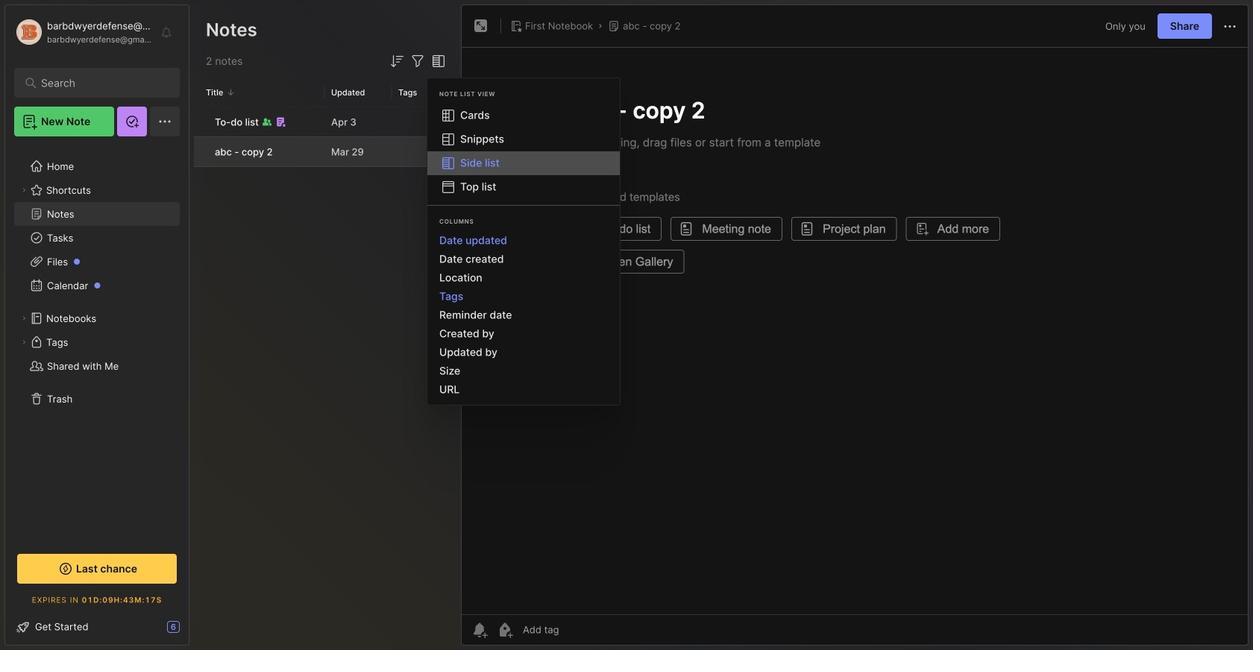 Task type: describe. For each thing, give the bounding box(es) containing it.
Add tag field
[[522, 624, 633, 637]]

Sort options field
[[388, 52, 406, 70]]

1 dropdown list menu from the top
[[428, 104, 620, 199]]

more actions image
[[1221, 18, 1239, 35]]

View options field
[[427, 52, 448, 70]]

Note Editor text field
[[462, 47, 1248, 615]]

More actions field
[[1221, 17, 1239, 35]]

add tag image
[[496, 622, 514, 639]]

Add filters field
[[409, 52, 427, 70]]

expand note image
[[472, 17, 490, 35]]

Search text field
[[41, 76, 160, 90]]



Task type: vqa. For each thing, say whether or not it's contained in the screenshot.
Help and Learning task checklist "FIELD"
yes



Task type: locate. For each thing, give the bounding box(es) containing it.
1 cell from the top
[[194, 107, 206, 137]]

tree
[[5, 145, 189, 538]]

0 vertical spatial cell
[[194, 107, 206, 137]]

note window element
[[461, 4, 1249, 650]]

cell
[[194, 107, 206, 137], [194, 137, 206, 166]]

tree inside main element
[[5, 145, 189, 538]]

2 cell from the top
[[194, 137, 206, 166]]

None search field
[[41, 74, 160, 92]]

0 vertical spatial dropdown list menu
[[428, 104, 620, 199]]

menu item
[[428, 151, 620, 175]]

row group
[[194, 107, 460, 168]]

add a reminder image
[[471, 622, 489, 639]]

dropdown list menu
[[428, 104, 620, 199], [428, 231, 620, 399]]

expand tags image
[[19, 338, 28, 347]]

Account field
[[14, 17, 152, 47]]

1 vertical spatial dropdown list menu
[[428, 231, 620, 399]]

click to collapse image
[[188, 623, 200, 641]]

main element
[[0, 0, 194, 651]]

expand notebooks image
[[19, 314, 28, 323]]

1 vertical spatial cell
[[194, 137, 206, 166]]

2 dropdown list menu from the top
[[428, 231, 620, 399]]

Help and Learning task checklist field
[[5, 616, 189, 639]]

add filters image
[[409, 52, 427, 70]]

none search field inside main element
[[41, 74, 160, 92]]



